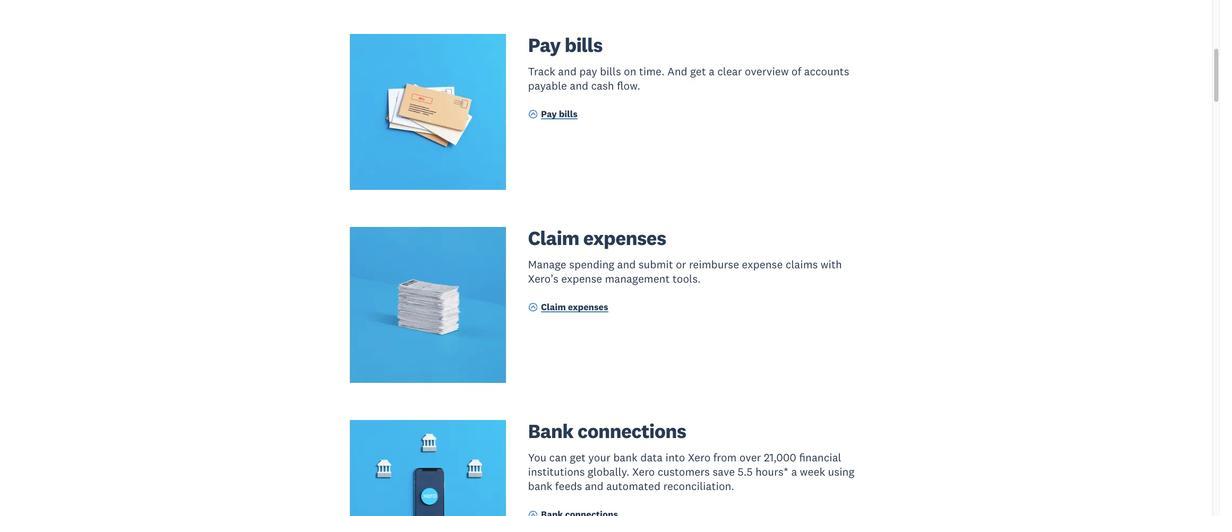 Task type: vqa. For each thing, say whether or not it's contained in the screenshot.
the right The
no



Task type: locate. For each thing, give the bounding box(es) containing it.
1 vertical spatial bills
[[600, 64, 621, 78]]

manage spending and submit or reimburse expense claims with xero's expense management tools.
[[528, 257, 842, 286]]

claim
[[528, 226, 579, 251], [541, 302, 566, 313]]

tools.
[[673, 272, 701, 286]]

bank
[[613, 451, 638, 465], [528, 480, 552, 494]]

pay up track
[[528, 32, 561, 57]]

flow.
[[617, 79, 640, 93]]

1 vertical spatial a
[[791, 465, 797, 479]]

1 vertical spatial claim expenses
[[541, 302, 608, 313]]

bank up the globally.
[[613, 451, 638, 465]]

claim up manage on the left
[[528, 226, 579, 251]]

5.5
[[738, 465, 753, 479]]

time.
[[639, 64, 665, 78]]

bills inside button
[[559, 108, 578, 120]]

pay
[[528, 32, 561, 57], [541, 108, 557, 120]]

0 vertical spatial get
[[690, 64, 706, 78]]

0 vertical spatial pay bills
[[528, 32, 603, 57]]

1 vertical spatial claim
[[541, 302, 566, 313]]

hours*
[[756, 465, 789, 479]]

xero
[[688, 451, 711, 465], [632, 465, 655, 479]]

using
[[828, 465, 855, 479]]

1 horizontal spatial a
[[791, 465, 797, 479]]

track and pay bills on time. and get a clear overview of accounts payable and cash flow.
[[528, 64, 849, 93]]

get right can in the left of the page
[[570, 451, 586, 465]]

accounts
[[804, 64, 849, 78]]

claim expenses inside button
[[541, 302, 608, 313]]

0 horizontal spatial expense
[[561, 272, 602, 286]]

a left clear
[[709, 64, 715, 78]]

and
[[667, 64, 687, 78]]

and left pay
[[558, 64, 577, 78]]

0 vertical spatial claim
[[528, 226, 579, 251]]

reconciliation.
[[663, 480, 734, 494]]

claim expenses button
[[528, 301, 608, 316]]

with
[[821, 257, 842, 272]]

0 vertical spatial expense
[[742, 257, 783, 272]]

expenses
[[583, 226, 666, 251], [568, 302, 608, 313]]

1 vertical spatial pay
[[541, 108, 557, 120]]

and up management
[[617, 257, 636, 272]]

claim down xero's
[[541, 302, 566, 313]]

pay bills
[[528, 32, 603, 57], [541, 108, 578, 120]]

cash
[[591, 79, 614, 93]]

0 horizontal spatial get
[[570, 451, 586, 465]]

1 vertical spatial get
[[570, 451, 586, 465]]

a
[[709, 64, 715, 78], [791, 465, 797, 479]]

expense down spending
[[561, 272, 602, 286]]

1 vertical spatial xero
[[632, 465, 655, 479]]

bank
[[528, 419, 573, 444]]

payable
[[528, 79, 567, 93]]

get right "and" at right top
[[690, 64, 706, 78]]

1 horizontal spatial bank
[[613, 451, 638, 465]]

claim expenses up spending
[[528, 226, 666, 251]]

bills up pay
[[565, 32, 603, 57]]

expense
[[742, 257, 783, 272], [561, 272, 602, 286]]

a left the week
[[791, 465, 797, 479]]

and down the globally.
[[585, 480, 604, 494]]

1 horizontal spatial get
[[690, 64, 706, 78]]

get
[[690, 64, 706, 78], [570, 451, 586, 465]]

pay bills down payable at top left
[[541, 108, 578, 120]]

0 horizontal spatial a
[[709, 64, 715, 78]]

pay down payable at top left
[[541, 108, 557, 120]]

1 vertical spatial expenses
[[568, 302, 608, 313]]

bank down institutions
[[528, 480, 552, 494]]

bills down payable at top left
[[559, 108, 578, 120]]

0 vertical spatial bills
[[565, 32, 603, 57]]

1 vertical spatial pay bills
[[541, 108, 578, 120]]

reimburse
[[689, 257, 739, 272]]

expenses down spending
[[568, 302, 608, 313]]

1 horizontal spatial expense
[[742, 257, 783, 272]]

your
[[588, 451, 611, 465]]

0 vertical spatial a
[[709, 64, 715, 78]]

expenses up submit
[[583, 226, 666, 251]]

on
[[624, 64, 636, 78]]

claim expenses
[[528, 226, 666, 251], [541, 302, 608, 313]]

bills up cash
[[600, 64, 621, 78]]

1 vertical spatial bank
[[528, 480, 552, 494]]

can
[[549, 451, 567, 465]]

claim expenses down xero's
[[541, 302, 608, 313]]

xero down data
[[632, 465, 655, 479]]

globally.
[[588, 465, 629, 479]]

pay bills button
[[528, 108, 578, 122]]

bills
[[565, 32, 603, 57], [600, 64, 621, 78], [559, 108, 578, 120]]

pay bills up pay
[[528, 32, 603, 57]]

2 vertical spatial bills
[[559, 108, 578, 120]]

xero up customers
[[688, 451, 711, 465]]

and
[[558, 64, 577, 78], [570, 79, 588, 93], [617, 257, 636, 272], [585, 480, 604, 494]]

expense left claims
[[742, 257, 783, 272]]

0 vertical spatial xero
[[688, 451, 711, 465]]

0 vertical spatial bank
[[613, 451, 638, 465]]



Task type: describe. For each thing, give the bounding box(es) containing it.
1 vertical spatial expense
[[561, 272, 602, 286]]

21,000
[[764, 451, 796, 465]]

institutions
[[528, 465, 585, 479]]

feeds
[[555, 480, 582, 494]]

of
[[792, 64, 801, 78]]

submit
[[639, 257, 673, 272]]

from
[[713, 451, 737, 465]]

get inside track and pay bills on time. and get a clear overview of accounts payable and cash flow.
[[690, 64, 706, 78]]

get inside you can get your bank data into xero from over 21,000 financial institutions globally. xero customers save 5.5 hours* a week using bank feeds and automated reconciliation.
[[570, 451, 586, 465]]

pay inside 'pay bills' button
[[541, 108, 557, 120]]

or
[[676, 257, 686, 272]]

0 vertical spatial claim expenses
[[528, 226, 666, 251]]

xero's
[[528, 272, 559, 286]]

0 horizontal spatial xero
[[632, 465, 655, 479]]

and inside manage spending and submit or reimburse expense claims with xero's expense management tools.
[[617, 257, 636, 272]]

save
[[713, 465, 735, 479]]

a inside you can get your bank data into xero from over 21,000 financial institutions globally. xero customers save 5.5 hours* a week using bank feeds and automated reconciliation.
[[791, 465, 797, 479]]

over
[[739, 451, 761, 465]]

clear
[[717, 64, 742, 78]]

and inside you can get your bank data into xero from over 21,000 financial institutions globally. xero customers save 5.5 hours* a week using bank feeds and automated reconciliation.
[[585, 480, 604, 494]]

connections
[[578, 419, 686, 444]]

pay bills inside button
[[541, 108, 578, 120]]

0 vertical spatial expenses
[[583, 226, 666, 251]]

bank connections
[[528, 419, 686, 444]]

and down pay
[[570, 79, 588, 93]]

pay
[[579, 64, 597, 78]]

into
[[666, 451, 685, 465]]

financial
[[799, 451, 841, 465]]

management
[[605, 272, 670, 286]]

claims
[[786, 257, 818, 272]]

expenses inside button
[[568, 302, 608, 313]]

spending
[[569, 257, 614, 272]]

a inside track and pay bills on time. and get a clear overview of accounts payable and cash flow.
[[709, 64, 715, 78]]

week
[[800, 465, 825, 479]]

automated
[[606, 480, 661, 494]]

0 vertical spatial pay
[[528, 32, 561, 57]]

you can get your bank data into xero from over 21,000 financial institutions globally. xero customers save 5.5 hours* a week using bank feeds and automated reconciliation.
[[528, 451, 855, 494]]

manage
[[528, 257, 566, 272]]

customers
[[658, 465, 710, 479]]

you
[[528, 451, 547, 465]]

track
[[528, 64, 555, 78]]

bills inside track and pay bills on time. and get a clear overview of accounts payable and cash flow.
[[600, 64, 621, 78]]

0 horizontal spatial bank
[[528, 480, 552, 494]]

claim inside the claim expenses button
[[541, 302, 566, 313]]

data
[[640, 451, 663, 465]]

overview
[[745, 64, 789, 78]]

1 horizontal spatial xero
[[688, 451, 711, 465]]



